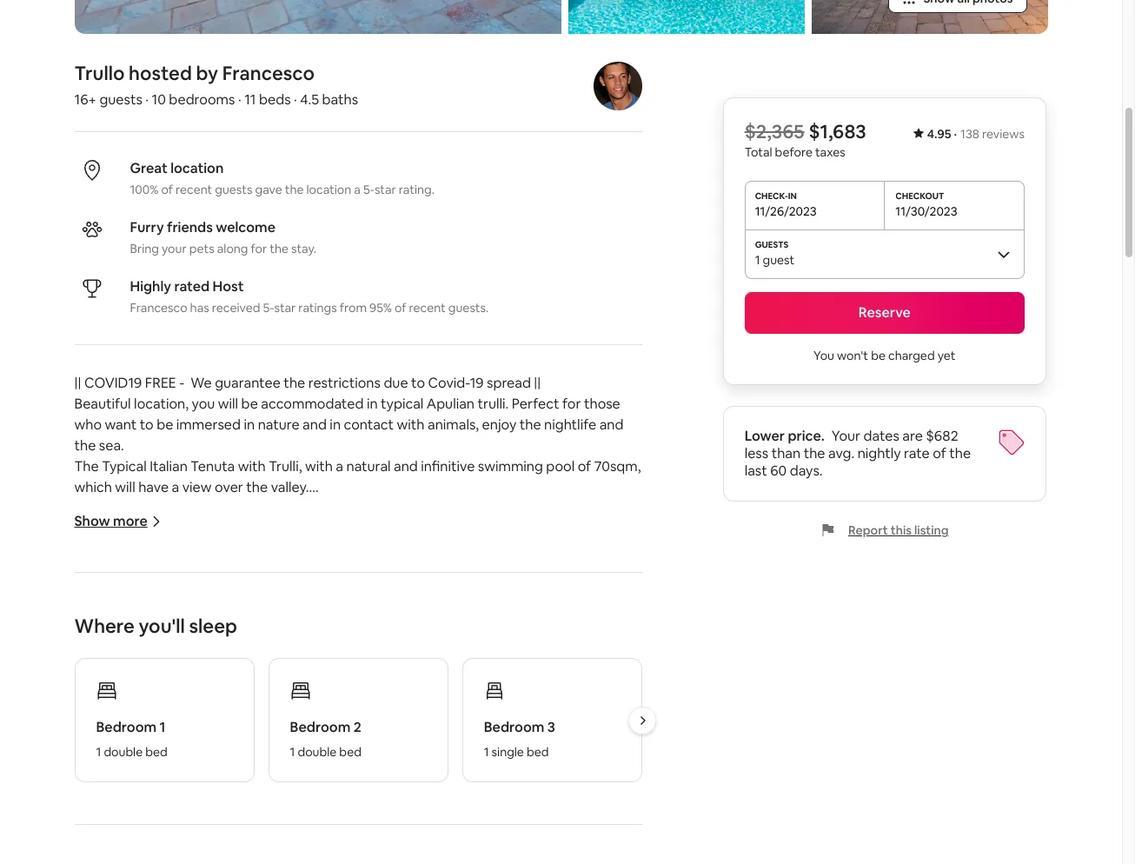 Task type: vqa. For each thing, say whether or not it's contained in the screenshot.
Rent
no



Task type: locate. For each thing, give the bounding box(es) containing it.
bedroom inside bedroom 1 1 double bed
[[96, 718, 157, 737]]

kitchen, up (l´uliveto)
[[225, 729, 276, 747]]

of left all
[[230, 645, 244, 664]]

you.
[[356, 499, 382, 518]]

0 horizontal spatial built
[[340, 791, 368, 810]]

0 horizontal spatial two
[[162, 708, 187, 726]]

0 vertical spatial tenuta
[[191, 458, 235, 476]]

1 vertical spatial ,
[[342, 708, 345, 726]]

0 horizontal spatial welcome
[[216, 219, 276, 237]]

fireplace. up cave
[[426, 771, 485, 789]]

0 vertical spatial ,
[[391, 645, 395, 664]]

built down villa.
[[429, 604, 458, 622]]

1 vertical spatial location
[[306, 182, 351, 198]]

1 horizontal spatial recent
[[409, 300, 446, 316]]

recent left guests.
[[409, 300, 446, 316]]

in down consisting
[[461, 604, 472, 622]]

the right cave
[[473, 791, 495, 810]]

1 vertical spatial recent
[[409, 300, 446, 316]]

apulian
[[427, 395, 475, 413], [234, 625, 282, 643]]

1 horizontal spatial ,
[[342, 708, 345, 726]]

0 vertical spatial has
[[190, 300, 209, 316]]

0 horizontal spatial to
[[140, 416, 154, 434]]

where
[[74, 614, 135, 638]]

welcome up along on the top of the page
[[216, 219, 276, 237]]

over down grottino)
[[190, 812, 218, 831]]

perfect
[[512, 395, 559, 413]]

tenuta semeraro trulli image 5 image
[[812, 0, 1048, 34]]

estate.
[[540, 687, 584, 705]]

you for a
[[234, 583, 258, 601]]

bed up second at the bottom left of the page
[[115, 729, 141, 747]]

5- inside the highly rated host francesco has received 5-star ratings from 95% of recent guests.
[[263, 300, 274, 316]]

0 vertical spatial bedrooms
[[169, 91, 235, 109]]

learn more about the host, francesco. image
[[594, 62, 642, 111], [594, 62, 642, 111]]

in right stone
[[514, 604, 525, 622]]

it
[[587, 687, 596, 705], [432, 750, 441, 768]]

1 vertical spatial over
[[190, 812, 218, 831]]

$2,365
[[745, 119, 805, 143]]

, left wet
[[144, 729, 147, 747]]

are left $682
[[903, 427, 924, 445]]

0 vertical spatial it
[[587, 687, 596, 705]]

and right natural
[[394, 458, 418, 476]]

show more
[[74, 512, 148, 531]]

you inside || the apartments disposition allows the complete isolation between guests || for your holiday we offer you a perfect destination: a villa. consisting in three independent houses and possibly adjoining, completely built in stone in the early '800. four cones of the typical apulian trulli frame the beautiful view of the murgia . the houses are inclusive of all the facilities: tv set , kitchen (with oven and fridge), bathroom and wireless internet. the first house (il vigneto) has a breathtaking view of the vineyard on the estate. it is composed of two large double bedrooms , a single bedroom, a spacious living room with a sofa bed , a wet bar, a kitchen, a bathroom and a fireplace. the second house (l´uliveto) overlooks the olive trees. it is composed of two double bedroom, single bedroom, a kitchen, a bathroom and a fireplace. the third house (il grottino) is completely built into the cave of the tenuta and the view of external area is over the valley.
[[234, 583, 258, 601]]

0 vertical spatial guests
[[100, 91, 142, 109]]

1 vertical spatial has
[[244, 687, 266, 705]]

and down murgia
[[518, 645, 542, 664]]

bathroom down olive
[[321, 771, 385, 789]]

the left 'stay.'
[[270, 241, 289, 257]]

guests down trullo
[[100, 91, 142, 109]]

sleep
[[189, 614, 237, 638]]

we
[[178, 583, 197, 601]]

houses down we
[[160, 604, 205, 622]]

$682
[[927, 427, 959, 445]]

bedroom up second at the bottom left of the page
[[96, 718, 157, 737]]

2 horizontal spatial bedroom,
[[399, 708, 462, 726]]

0 horizontal spatial you
[[192, 395, 215, 413]]

0 vertical spatial to
[[411, 374, 425, 392]]

contact
[[344, 416, 394, 434]]

vigneto)
[[186, 687, 241, 705]]

1 vertical spatial it
[[432, 750, 441, 768]]

of right cave
[[457, 791, 470, 810]]

between
[[451, 562, 508, 580]]

nightlife
[[544, 416, 596, 434]]

apulian down possibly
[[234, 625, 282, 643]]

'800.
[[587, 604, 617, 622]]

the down "four"
[[74, 645, 99, 664]]

0 horizontal spatial bedrooms
[[169, 91, 235, 109]]

trees.
[[390, 750, 429, 768]]

2 bedroom from the left
[[290, 718, 351, 737]]

a up possibly
[[261, 583, 268, 601]]

1 inside bedroom 2 1 double bed
[[290, 744, 295, 760]]

recent
[[176, 182, 212, 198], [409, 300, 446, 316]]

2 vertical spatial ,
[[144, 729, 147, 747]]

single down "spacious"
[[492, 744, 524, 760]]

pool
[[546, 458, 575, 476]]

2 horizontal spatial ,
[[391, 645, 395, 664]]

1 horizontal spatial typical
[[381, 395, 424, 413]]

1 vertical spatial your
[[98, 583, 126, 601]]

bed inside bedroom 3 1 single bed
[[527, 744, 549, 760]]

tenuta inside || the apartments disposition allows the complete isolation between guests || for your holiday we offer you a perfect destination: a villa. consisting in three independent houses and possibly adjoining, completely built in stone in the early '800. four cones of the typical apulian trulli frame the beautiful view of the murgia . the houses are inclusive of all the facilities: tv set , kitchen (with oven and fridge), bathroom and wireless internet. the first house (il vigneto) has a breathtaking view of the vineyard on the estate. it is composed of two large double bedrooms , a single bedroom, a spacious living room with a sofa bed , a wet bar, a kitchen, a bathroom and a fireplace. the second house (l´uliveto) overlooks the olive trees. it is composed of two double bedroom, single bedroom, a kitchen, a bathroom and a fireplace. the third house (il grottino) is completely built into the cave of the tenuta and the view of external area is over the valley.
[[498, 791, 542, 810]]

138
[[961, 126, 980, 142]]

0 horizontal spatial completely
[[265, 791, 337, 810]]

1 vertical spatial 5-
[[263, 300, 274, 316]]

double inside bedroom 1 1 double bed
[[104, 744, 143, 760]]

70sqm,
[[594, 458, 641, 476]]

1 horizontal spatial bedrooms
[[273, 708, 339, 726]]

1 horizontal spatial tenuta
[[498, 791, 542, 810]]

tenuta
[[191, 458, 235, 476], [498, 791, 542, 810]]

gave
[[255, 182, 282, 198]]

reserve
[[859, 303, 911, 322]]

0 vertical spatial over
[[215, 478, 243, 497]]

completely
[[354, 604, 426, 622], [265, 791, 337, 810]]

has inside the highly rated host francesco has received 5-star ratings from 95% of recent guests.
[[190, 300, 209, 316]]

built
[[429, 604, 458, 622], [340, 791, 368, 810]]

has inside || the apartments disposition allows the complete isolation between guests || for your holiday we offer you a perfect destination: a villa. consisting in three independent houses and possibly adjoining, completely built in stone in the early '800. four cones of the typical apulian trulli frame the beautiful view of the murgia . the houses are inclusive of all the facilities: tv set , kitchen (with oven and fridge), bathroom and wireless internet. the first house (il vigneto) has a breathtaking view of the vineyard on the estate. it is composed of two large double bedrooms , a single bedroom, a spacious living room with a sofa bed , a wet bar, a kitchen, a bathroom and a fireplace. the second house (l´uliveto) overlooks the olive trees. it is composed of two double bedroom, single bedroom, a kitchen, a bathroom and a fireplace. the third house (il grottino) is completely built into the cave of the tenuta and the view of external area is over the valley.
[[244, 687, 266, 705]]

bedroom 1 1 double bed
[[96, 718, 168, 760]]

two down 3
[[544, 750, 569, 768]]

for inside furry friends welcome bring your pets along for the stay.
[[251, 241, 267, 257]]

for up the nightlife
[[562, 395, 581, 413]]

0 horizontal spatial houses
[[102, 645, 147, 664]]

0 vertical spatial star
[[375, 182, 396, 198]]

you down we
[[192, 395, 215, 413]]

1 horizontal spatial your
[[162, 241, 187, 257]]

1 vertical spatial will
[[115, 478, 135, 497]]

bedroom down breathtaking
[[290, 718, 351, 737]]

1 vertical spatial star
[[274, 300, 296, 316]]

rate
[[905, 444, 930, 462]]

0 vertical spatial built
[[429, 604, 458, 622]]

your down friends
[[162, 241, 187, 257]]

2 vertical spatial guests
[[511, 562, 554, 580]]

single down second at the bottom left of the page
[[140, 771, 177, 789]]

wet
[[160, 729, 185, 747]]

ratings
[[298, 300, 337, 316]]

location right great
[[170, 159, 224, 178]]

(il left grottino)
[[177, 791, 188, 810]]

(l´uliveto)
[[193, 750, 262, 768]]

you won't be charged yet
[[814, 348, 956, 363]]

3 bedroom from the left
[[484, 718, 545, 737]]

1 guest button
[[745, 230, 1025, 278]]

1 horizontal spatial 5-
[[363, 182, 375, 198]]

welcome
[[216, 219, 276, 237], [294, 499, 353, 518]]

houses down cones
[[102, 645, 147, 664]]

bed down 3
[[527, 744, 549, 760]]

1 horizontal spatial it
[[587, 687, 596, 705]]

adjoining,
[[290, 604, 351, 622]]

the right rate
[[950, 444, 972, 462]]

complete
[[330, 562, 391, 580]]

double down room
[[572, 750, 617, 768]]

1 horizontal spatial has
[[244, 687, 266, 705]]

are inside || the apartments disposition allows the complete isolation between guests || for your holiday we offer you a perfect destination: a villa. consisting in three independent houses and possibly adjoining, completely built in stone in the early '800. four cones of the typical apulian trulli frame the beautiful view of the murgia . the houses are inclusive of all the facilities: tv set , kitchen (with oven and fridge), bathroom and wireless internet. the first house (il vigneto) has a breathtaking view of the vineyard on the estate. it is composed of two large double bedrooms , a single bedroom, a spacious living room with a sofa bed , a wet bar, a kitchen, a bathroom and a fireplace. the second house (l´uliveto) overlooks the olive trees. it is composed of two double bedroom, single bedroom, a kitchen, a bathroom and a fireplace. the third house (il grottino) is completely built into the cave of the tenuta and the view of external area is over the valley.
[[150, 645, 170, 664]]

who
[[74, 416, 102, 434]]

0 horizontal spatial apulian
[[234, 625, 282, 643]]

external
[[91, 812, 143, 831]]

bedroom, down the "vineyard"
[[399, 708, 462, 726]]

covid19
[[84, 374, 142, 392]]

bedrooms down breathtaking
[[273, 708, 339, 726]]

built left into
[[340, 791, 368, 810]]

0 vertical spatial your
[[162, 241, 187, 257]]

the down who
[[74, 437, 96, 455]]

of inside great location 100% of recent guests gave the location a 5-star rating.
[[161, 182, 173, 198]]

0 horizontal spatial composed
[[74, 708, 143, 726]]

over
[[215, 478, 243, 497], [190, 812, 218, 831]]

kitchen,
[[225, 729, 276, 747], [257, 771, 308, 789]]

0 vertical spatial apulian
[[427, 395, 475, 413]]

to right the due
[[411, 374, 425, 392]]

recent inside the highly rated host francesco has received 5-star ratings from 95% of recent guests.
[[409, 300, 446, 316]]

semeraro
[[74, 499, 136, 518]]

a down italian
[[172, 478, 179, 497]]

bed inside bedroom 2 1 double bed
[[339, 744, 362, 760]]

1 horizontal spatial for
[[562, 395, 581, 413]]

lower price.
[[745, 427, 825, 445]]

francesco
[[130, 300, 187, 316]]

star left "rating."
[[375, 182, 396, 198]]

the right gave
[[285, 182, 304, 198]]

0 vertical spatial houses
[[160, 604, 205, 622]]

bring
[[130, 241, 159, 257]]

typical up inclusive
[[188, 625, 231, 643]]

1 left bar, on the bottom of the page
[[160, 718, 166, 737]]

bedroom inside bedroom 2 1 double bed
[[290, 718, 351, 737]]

1 horizontal spatial houses
[[160, 604, 205, 622]]

bathroom up first
[[74, 666, 138, 684]]

0 vertical spatial composed
[[74, 708, 143, 726]]

you up possibly
[[234, 583, 258, 601]]

0 vertical spatial single
[[359, 708, 396, 726]]

2 horizontal spatial to
[[411, 374, 425, 392]]

bed for bedroom 1
[[145, 744, 168, 760]]

received
[[212, 300, 260, 316]]

bedrooms right 10
[[169, 91, 235, 109]]

1 horizontal spatial completely
[[354, 604, 426, 622]]

will right family
[[181, 499, 201, 518]]

has down rated
[[190, 300, 209, 316]]

the left the "vineyard"
[[414, 687, 435, 705]]

0 horizontal spatial has
[[190, 300, 209, 316]]

tv
[[347, 645, 365, 664]]

1 for bedroom 3
[[484, 744, 489, 760]]

your inside furry friends welcome bring your pets along for the stay.
[[162, 241, 187, 257]]

1 horizontal spatial location
[[306, 182, 351, 198]]

over up semeraro family will be pleased to welcome you.
[[215, 478, 243, 497]]

recent inside great location 100% of recent guests gave the location a 5-star rating.
[[176, 182, 212, 198]]

are
[[903, 427, 924, 445], [150, 645, 170, 664]]

0 horizontal spatial ,
[[144, 729, 147, 747]]

0 horizontal spatial single
[[140, 771, 177, 789]]

0 vertical spatial are
[[903, 427, 924, 445]]

0 horizontal spatial are
[[150, 645, 170, 664]]

house up area
[[135, 791, 174, 810]]

allows
[[263, 562, 302, 580]]

0 vertical spatial location
[[170, 159, 224, 178]]

infinitive
[[421, 458, 475, 476]]

1 vertical spatial fireplace.
[[426, 771, 485, 789]]

valley. inside || covid19 free -  we guarantee the restrictions due to covid-19 spread || beautiful location, you will be accommodated in typical apulian trulli. perfect for those who want to be immersed in nature and in contact with animals, enjoy the nightlife and the sea. the typical italian tenuta with trulli, with a natural and infinitive swimming pool of 70sqm, which will have a view over the valley.
[[271, 478, 309, 497]]

0 horizontal spatial location
[[170, 159, 224, 178]]

for
[[251, 241, 267, 257], [562, 395, 581, 413]]

bedrooms
[[169, 91, 235, 109], [273, 708, 339, 726]]

1 vertical spatial single
[[492, 744, 524, 760]]

will
[[218, 395, 238, 413], [115, 478, 135, 497], [181, 499, 201, 518]]

kitchen
[[398, 645, 445, 664]]

bed for bedroom 3
[[527, 744, 549, 760]]

isolation
[[394, 562, 448, 580]]

0 horizontal spatial for
[[251, 241, 267, 257]]

0 horizontal spatial bedroom
[[96, 718, 157, 737]]

your
[[832, 427, 861, 445]]

fireplace. up trees.
[[394, 729, 453, 747]]

enjoy
[[482, 416, 517, 434]]

5- left "rating."
[[363, 182, 375, 198]]

1 vertical spatial to
[[140, 416, 154, 434]]

1 vertical spatial tenuta
[[498, 791, 542, 810]]

1 vertical spatial apulian
[[234, 625, 282, 643]]

·
[[145, 91, 149, 109], [238, 91, 241, 109], [294, 91, 297, 109], [955, 126, 958, 142]]

valley. inside || the apartments disposition allows the complete isolation between guests || for your holiday we offer you a perfect destination: a villa. consisting in three independent houses and possibly adjoining, completely built in stone in the early '800. four cones of the typical apulian trulli frame the beautiful view of the murgia . the houses are inclusive of all the facilities: tv set , kitchen (with oven and fridge), bathroom and wireless internet. the first house (il vigneto) has a breathtaking view of the vineyard on the estate. it is composed of two large double bedrooms , a single bedroom, a spacious living room with a sofa bed , a wet bar, a kitchen, a bathroom and a fireplace. the second house (l´uliveto) overlooks the olive trees. it is composed of two double bedroom, single bedroom, a kitchen, a bathroom and a fireplace. the third house (il grottino) is completely built into the cave of the tenuta and the view of external area is over the valley.
[[246, 812, 284, 831]]

location,
[[134, 395, 189, 413]]

0 vertical spatial you
[[192, 395, 215, 413]]

1 horizontal spatial bedroom
[[290, 718, 351, 737]]

welcome inside furry friends welcome bring your pets along for the stay.
[[216, 219, 276, 237]]

three
[[526, 583, 561, 601]]

be
[[872, 348, 886, 363], [241, 395, 258, 413], [157, 416, 173, 434], [204, 499, 221, 518]]

tenuta down bedroom 3 1 single bed
[[498, 791, 542, 810]]

guests up three
[[511, 562, 554, 580]]

the inside great location 100% of recent guests gave the location a 5-star rating.
[[285, 182, 304, 198]]

1 horizontal spatial are
[[903, 427, 924, 445]]

|| up perfect
[[534, 374, 541, 392]]

1 horizontal spatial apulian
[[427, 395, 475, 413]]

recent up friends
[[176, 182, 212, 198]]

1 down breathtaking
[[290, 744, 295, 760]]

kitchen, down overlooks
[[257, 771, 308, 789]]

typical
[[102, 458, 147, 476]]

0 vertical spatial will
[[218, 395, 238, 413]]

living
[[535, 708, 568, 726]]

1 vertical spatial kitchen,
[[257, 771, 308, 789]]

furry
[[130, 219, 164, 237]]

1 horizontal spatial built
[[429, 604, 458, 622]]

with
[[397, 416, 425, 434], [238, 458, 266, 476], [305, 458, 333, 476], [608, 708, 636, 726]]

bedroom, up third
[[74, 771, 137, 789]]

1 down "spacious"
[[484, 744, 489, 760]]

a up olive
[[383, 729, 391, 747]]

trulli,
[[269, 458, 302, 476]]

2 horizontal spatial bedroom
[[484, 718, 545, 737]]

you inside || covid19 free -  we guarantee the restrictions due to covid-19 spread || beautiful location, you will be accommodated in typical apulian trulli. perfect for those who want to be immersed in nature and in contact with animals, enjoy the nightlife and the sea. the typical italian tenuta with trulli, with a natural and infinitive swimming pool of 70sqm, which will have a view over the valley.
[[192, 395, 215, 413]]

your
[[162, 241, 187, 257], [98, 583, 126, 601]]

family
[[140, 499, 178, 518]]

1 inside bedroom 3 1 single bed
[[484, 744, 489, 760]]

are down you'll
[[150, 645, 170, 664]]

the down perfect
[[520, 416, 541, 434]]

5-
[[363, 182, 375, 198], [263, 300, 274, 316]]

a left "rating."
[[354, 182, 361, 198]]

2 vertical spatial bathroom
[[321, 771, 385, 789]]

composed down first
[[74, 708, 143, 726]]

two
[[162, 708, 187, 726], [544, 750, 569, 768]]

a inside great location 100% of recent guests gave the location a 5-star rating.
[[354, 182, 361, 198]]

1 vertical spatial bedrooms
[[273, 708, 339, 726]]

bedroom inside bedroom 3 1 single bed
[[484, 718, 545, 737]]

1 vertical spatial for
[[562, 395, 581, 413]]

of right 95%
[[395, 300, 406, 316]]

0 vertical spatial for
[[251, 241, 267, 257]]

olive
[[355, 750, 387, 768]]

1 vertical spatial valley.
[[246, 812, 284, 831]]

guests.
[[448, 300, 489, 316]]

before
[[776, 144, 813, 160]]

0 horizontal spatial your
[[98, 583, 126, 601]]

your up independent
[[98, 583, 126, 601]]

· left 11
[[238, 91, 241, 109]]

$2,365 $1,683 total before taxes
[[745, 119, 867, 160]]

a left wet
[[150, 729, 157, 747]]

bedroom
[[96, 718, 157, 737], [290, 718, 351, 737], [484, 718, 545, 737]]

2 vertical spatial single
[[140, 771, 177, 789]]

house down wet
[[152, 750, 190, 768]]

and down trees.
[[388, 771, 412, 789]]

1 vertical spatial composed
[[456, 750, 525, 768]]

bed inside bedroom 1 1 double bed
[[145, 744, 168, 760]]

and down those
[[600, 416, 624, 434]]

0 horizontal spatial guests
[[100, 91, 142, 109]]

the up set
[[357, 625, 379, 643]]

1 horizontal spatial two
[[544, 750, 569, 768]]

friends
[[167, 219, 213, 237]]

composed down "spacious"
[[456, 750, 525, 768]]

1 bedroom from the left
[[96, 718, 157, 737]]

listing
[[915, 522, 949, 538]]

dates
[[864, 427, 900, 445]]

bedroom 2 1 double bed
[[290, 718, 362, 760]]



Task type: describe. For each thing, give the bounding box(es) containing it.
bedroom 3 1 single bed
[[484, 718, 555, 760]]

view down set
[[365, 687, 394, 705]]

is right trees.
[[444, 750, 453, 768]]

apulian inside || covid19 free -  we guarantee the restrictions due to covid-19 spread || beautiful location, you will be accommodated in typical apulian trulli. perfect for those who want to be immersed in nature and in contact with animals, enjoy the nightlife and the sea. the typical italian tenuta with trulli, with a natural and infinitive swimming pool of 70sqm, which will have a view over the valley.
[[427, 395, 475, 413]]

typical inside || covid19 free -  we guarantee the restrictions due to covid-19 spread || beautiful location, you will be accommodated in typical apulian trulli. perfect for those who want to be immersed in nature and in contact with animals, enjoy the nightlife and the sea. the typical italian tenuta with trulli, with a natural and infinitive swimming pool of 70sqm, which will have a view over the valley.
[[381, 395, 424, 413]]

won't
[[838, 348, 869, 363]]

of inside || covid19 free -  we guarantee the restrictions due to covid-19 spread || beautiful location, you will be accommodated in typical apulian trulli. perfect for those who want to be immersed in nature and in contact with animals, enjoy the nightlife and the sea. the typical italian tenuta with trulli, with a natural and infinitive swimming pool of 70sqm, which will have a view over the valley.
[[578, 458, 591, 476]]

in up contact
[[367, 395, 378, 413]]

2 vertical spatial house
[[135, 791, 174, 810]]

1 for bedroom 1
[[96, 744, 101, 760]]

third
[[102, 791, 132, 810]]

first
[[102, 687, 127, 705]]

2 vertical spatial will
[[181, 499, 201, 518]]

view up (with
[[442, 625, 472, 643]]

|| up for on the left of the page
[[74, 562, 81, 580]]

you for will
[[192, 395, 215, 413]]

4.95
[[928, 126, 952, 142]]

bedrooms inside trullo hosted by francesco 16+ guests · 10 bedrooms · 11 beds · 4.5 baths
[[169, 91, 235, 109]]

1 for bedroom 2
[[290, 744, 295, 760]]

the up for on the left of the page
[[84, 562, 109, 580]]

beautiful
[[382, 625, 439, 643]]

guests inside trullo hosted by francesco 16+ guests · 10 bedrooms · 11 beds · 4.5 baths
[[100, 91, 142, 109]]

a down overlooks
[[311, 771, 318, 789]]

0 vertical spatial bathroom
[[74, 666, 138, 684]]

|| covid19 free -  we guarantee the restrictions due to covid-19 spread || beautiful location, you will be accommodated in typical apulian trulli. perfect for those who want to be immersed in nature and in contact with animals, enjoy the nightlife and the sea. the typical italian tenuta with trulli, with a natural and infinitive swimming pool of 70sqm, which will have a view over the valley.
[[74, 374, 644, 497]]

be right won't
[[872, 348, 886, 363]]

be left pleased at the bottom of the page
[[204, 499, 221, 518]]

and left wireless
[[141, 666, 165, 684]]

|| up beautiful
[[74, 374, 81, 392]]

nature
[[258, 416, 300, 434]]

of inside the highly rated host francesco has received 5-star ratings from 95% of recent guests.
[[395, 300, 406, 316]]

of down stone
[[475, 625, 488, 643]]

star inside the highly rated host francesco has received 5-star ratings from 95% of recent guests.
[[274, 300, 296, 316]]

a left sofa
[[74, 729, 82, 747]]

immersed
[[176, 416, 241, 434]]

95%
[[370, 300, 392, 316]]

large
[[190, 708, 223, 726]]

spread
[[487, 374, 531, 392]]

over inside || the apartments disposition allows the complete isolation between guests || for your holiday we offer you a perfect destination: a villa. consisting in three independent houses and possibly adjoining, completely built in stone in the early '800. four cones of the typical apulian trulli frame the beautiful view of the murgia . the houses are inclusive of all the facilities: tv set , kitchen (with oven and fridge), bathroom and wireless internet. the first house (il vigneto) has a breathtaking view of the vineyard on the estate. it is composed of two large double bedrooms , a single bedroom, a spacious living room with a sofa bed , a wet bar, a kitchen, a bathroom and a fireplace. the second house (l´uliveto) overlooks the olive trees. it is composed of two double bedroom, single bedroom, a kitchen, a bathroom and a fireplace. the third house (il grottino) is completely built into the cave of the tenuta and the view of external area is over the valley.
[[190, 812, 218, 831]]

the inside || covid19 free -  we guarantee the restrictions due to covid-19 spread || beautiful location, you will be accommodated in typical apulian trulli. perfect for those who want to be immersed in nature and in contact with animals, enjoy the nightlife and the sea. the typical italian tenuta with trulli, with a natural and infinitive swimming pool of 70sqm, which will have a view over the valley.
[[74, 458, 99, 476]]

0 horizontal spatial bedroom,
[[74, 771, 137, 789]]

0 vertical spatial (il
[[172, 687, 183, 705]]

disposition
[[190, 562, 260, 580]]

report this listing button
[[821, 522, 949, 538]]

0 horizontal spatial it
[[432, 750, 441, 768]]

apulian inside || the apartments disposition allows the complete isolation between guests || for your holiday we offer you a perfect destination: a villa. consisting in three independent houses and possibly adjoining, completely built in stone in the early '800. four cones of the typical apulian trulli frame the beautiful view of the murgia . the houses are inclusive of all the facilities: tv set , kitchen (with oven and fridge), bathroom and wireless internet. the first house (il vigneto) has a breathtaking view of the vineyard on the estate. it is composed of two large double bedrooms , a single bedroom, a spacious living room with a sofa bed , a wet bar, a kitchen, a bathroom and a fireplace. the second house (l´uliveto) overlooks the olive trees. it is composed of two double bedroom, single bedroom, a kitchen, a bathroom and a fireplace. the third house (il grottino) is completely built into the cave of the tenuta and the view of external area is over the valley.
[[234, 625, 282, 643]]

16+
[[74, 91, 96, 109]]

for inside || covid19 free -  we guarantee the restrictions due to covid-19 spread || beautiful location, you will be accommodated in typical apulian trulli. perfect for those who want to be immersed in nature and in contact with animals, enjoy the nightlife and the sea. the typical italian tenuta with trulli, with a natural and infinitive swimming pool of 70sqm, which will have a view over the valley.
[[562, 395, 581, 413]]

a left natural
[[336, 458, 343, 476]]

· left 4.5
[[294, 91, 297, 109]]

guests inside great location 100% of recent guests gave the location a 5-star rating.
[[215, 182, 252, 198]]

second
[[102, 750, 149, 768]]

of left 'external'
[[74, 812, 88, 831]]

1 inside popup button
[[756, 252, 761, 268]]

in down accommodated
[[330, 416, 341, 434]]

you
[[814, 348, 835, 363]]

those
[[584, 395, 621, 413]]

bedrooms inside || the apartments disposition allows the complete isolation between guests || for your holiday we offer you a perfect destination: a villa. consisting in three independent houses and possibly adjoining, completely built in stone in the early '800. four cones of the typical apulian trulli frame the beautiful view of the murgia . the houses are inclusive of all the facilities: tv set , kitchen (with oven and fridge), bathroom and wireless internet. the first house (il vigneto) has a breathtaking view of the vineyard on the estate. it is composed of two large double bedrooms , a single bedroom, a spacious living room with a sofa bed , a wet bar, a kitchen, a bathroom and a fireplace. the second house (l´uliveto) overlooks the olive trees. it is composed of two double bedroom, single bedroom, a kitchen, a bathroom and a fireplace. the third house (il grottino) is completely built into the cave of the tenuta and the view of external area is over the valley.
[[273, 708, 339, 726]]

tenuta semeraro trulli image 1 image
[[74, 0, 561, 34]]

the up pleased at the bottom of the page
[[246, 478, 268, 497]]

bed for bedroom 2
[[339, 744, 362, 760]]

11/30/2023
[[896, 203, 958, 219]]

5- inside great location 100% of recent guests gave the location a 5-star rating.
[[363, 182, 375, 198]]

last
[[745, 462, 768, 480]]

2 horizontal spatial will
[[218, 395, 238, 413]]

the up accommodated
[[284, 374, 305, 392]]

0 vertical spatial completely
[[354, 604, 426, 622]]

tenuta semeraro trulli image 3 image
[[568, 0, 805, 34]]

of inside your dates are $682 less than the avg. nightly rate of the last 60 days.
[[933, 444, 947, 462]]

next image
[[637, 715, 647, 726]]

tenuta inside || covid19 free -  we guarantee the restrictions due to covid-19 spread || beautiful location, you will be accommodated in typical apulian trulli. perfect for those who want to be immersed in nature and in contact with animals, enjoy the nightlife and the sea. the typical italian tenuta with trulli, with a natural and infinitive swimming pool of 70sqm, which will have a view over the valley.
[[191, 458, 235, 476]]

is right area
[[177, 812, 187, 831]]

stay.
[[291, 241, 317, 257]]

yet
[[938, 348, 956, 363]]

4.95 · 138 reviews
[[928, 126, 1025, 142]]

the left the avg.
[[804, 444, 826, 462]]

0 vertical spatial two
[[162, 708, 187, 726]]

4.5
[[300, 91, 319, 109]]

perfect
[[271, 583, 320, 601]]

the up oven in the bottom of the page
[[491, 625, 513, 643]]

and up olive
[[356, 729, 380, 747]]

trullo hosted by francesco 16+ guests · 10 bedrooms · 11 beds · 4.5 baths
[[74, 61, 358, 109]]

the right all
[[264, 645, 285, 664]]

double inside bedroom 2 1 double bed
[[298, 744, 337, 760]]

restrictions
[[308, 374, 381, 392]]

a down trees.
[[415, 771, 423, 789]]

|| up three
[[557, 562, 564, 580]]

view inside || covid19 free -  we guarantee the restrictions due to covid-19 spread || beautiful location, you will be accommodated in typical apulian trulli. perfect for those who want to be immersed in nature and in contact with animals, enjoy the nightlife and the sea. the typical italian tenuta with trulli, with a natural and infinitive swimming pool of 70sqm, which will have a view over the valley.
[[182, 478, 212, 497]]

typical inside || the apartments disposition allows the complete isolation between guests || for your holiday we offer you a perfect destination: a villa. consisting in three independent houses and possibly adjoining, completely built in stone in the early '800. four cones of the typical apulian trulli frame the beautiful view of the murgia . the houses are inclusive of all the facilities: tv set , kitchen (with oven and fridge), bathroom and wireless internet. the first house (il vigneto) has a breathtaking view of the vineyard on the estate. it is composed of two large double bedrooms , a single bedroom, a spacious living room with a sofa bed , a wet bar, a kitchen, a bathroom and a fireplace. the second house (l´uliveto) overlooks the olive trees. it is composed of two double bedroom, single bedroom, a kitchen, a bathroom and a fireplace. the third house (il grottino) is completely built into the cave of the tenuta and the view of external area is over the valley.
[[188, 625, 231, 643]]

1 vertical spatial completely
[[265, 791, 337, 810]]

a down the "vineyard"
[[465, 708, 473, 726]]

the left olive
[[330, 750, 352, 768]]

view down room
[[597, 791, 627, 810]]

avg.
[[829, 444, 855, 462]]

· left 10
[[145, 91, 149, 109]]

villa.
[[412, 583, 439, 601]]

the right on
[[515, 687, 537, 705]]

wireless
[[168, 666, 219, 684]]

of down living
[[528, 750, 541, 768]]

star inside great location 100% of recent guests gave the location a 5-star rating.
[[375, 182, 396, 198]]

report
[[849, 522, 889, 538]]

0 vertical spatial fireplace.
[[394, 729, 453, 747]]

1 vertical spatial house
[[152, 750, 190, 768]]

1 vertical spatial houses
[[102, 645, 147, 664]]

bed inside || the apartments disposition allows the complete isolation between guests || for your holiday we offer you a perfect destination: a villa. consisting in three independent houses and possibly adjoining, completely built in stone in the early '800. four cones of the typical apulian trulli frame the beautiful view of the murgia . the houses are inclusive of all the facilities: tv set , kitchen (with oven and fridge), bathroom and wireless internet. the first house (il vigneto) has a breathtaking view of the vineyard on the estate. it is composed of two large double bedrooms , a single bedroom, a spacious living room with a sofa bed , a wet bar, a kitchen, a bathroom and a fireplace. the second house (l´uliveto) overlooks the olive trees. it is composed of two double bedroom, single bedroom, a kitchen, a bathroom and a fireplace. the third house (il grottino) is completely built into the cave of the tenuta and the view of external area is over the valley.
[[115, 729, 141, 747]]

your dates are $682 less than the avg. nightly rate of the last 60 days.
[[745, 427, 972, 480]]

with left trulli,
[[238, 458, 266, 476]]

1 horizontal spatial to
[[277, 499, 291, 518]]

along
[[217, 241, 248, 257]]

great location 100% of recent guests gave the location a 5-star rating.
[[130, 159, 435, 198]]

your inside || the apartments disposition allows the complete isolation between guests || for your holiday we offer you a perfect destination: a villa. consisting in three independent houses and possibly adjoining, completely built in stone in the early '800. four cones of the typical apulian trulli frame the beautiful view of the murgia . the houses are inclusive of all the facilities: tv set , kitchen (with oven and fridge), bathroom and wireless internet. the first house (il vigneto) has a breathtaking view of the vineyard on the estate. it is composed of two large double bedrooms , a single bedroom, a spacious living room with a sofa bed , a wet bar, a kitchen, a bathroom and a fireplace. the second house (l´uliveto) overlooks the olive trees. it is composed of two double bedroom, single bedroom, a kitchen, a bathroom and a fireplace. the third house (il grottino) is completely built into the cave of the tenuta and the view of external area is over the valley.
[[98, 583, 126, 601]]

the up perfect
[[305, 562, 327, 580]]

taxes
[[816, 144, 846, 160]]

1 horizontal spatial bedroom,
[[180, 771, 243, 789]]

bedroom for bedroom 1
[[96, 718, 157, 737]]

cave
[[424, 791, 454, 810]]

which
[[74, 478, 112, 497]]

double down vigneto)
[[226, 708, 270, 726]]

into
[[372, 791, 396, 810]]

a up overlooks
[[279, 729, 286, 747]]

murgia
[[516, 625, 559, 643]]

early
[[553, 604, 584, 622]]

vineyard
[[438, 687, 493, 705]]

price.
[[788, 427, 825, 445]]

a right bar, on the bottom of the page
[[214, 729, 222, 747]]

host
[[213, 278, 244, 296]]

in left three
[[512, 583, 523, 601]]

1 vertical spatial built
[[340, 791, 368, 810]]

and down accommodated
[[303, 416, 327, 434]]

with right trulli,
[[305, 458, 333, 476]]

19
[[470, 374, 484, 392]]

· left 138
[[955, 126, 958, 142]]

100%
[[130, 182, 159, 198]]

and down offer
[[208, 604, 232, 622]]

beds
[[259, 91, 291, 109]]

a down "internet."
[[269, 687, 276, 705]]

trulli
[[285, 625, 313, 643]]

(with
[[448, 645, 480, 664]]

with right contact
[[397, 416, 425, 434]]

of up second at the bottom left of the page
[[146, 708, 159, 726]]

destination:
[[323, 583, 398, 601]]

rating.
[[399, 182, 435, 198]]

the up murgia
[[528, 604, 550, 622]]

bedroom for bedroom 2
[[290, 718, 351, 737]]

highly rated host francesco has received 5-star ratings from 95% of recent guests.
[[130, 278, 489, 316]]

facilities:
[[288, 645, 344, 664]]

the left first
[[74, 687, 99, 705]]

be down the guarantee
[[241, 395, 258, 413]]

overlooks
[[265, 750, 327, 768]]

1 horizontal spatial welcome
[[294, 499, 353, 518]]

is up room
[[599, 687, 608, 705]]

consisting
[[442, 583, 509, 601]]

breathtaking
[[279, 687, 362, 705]]

natural
[[346, 458, 391, 476]]

hosted
[[129, 61, 192, 86]]

have
[[138, 478, 169, 497]]

over inside || covid19 free -  we guarantee the restrictions due to covid-19 spread || beautiful location, you will be accommodated in typical apulian trulli. perfect for those who want to be immersed in nature and in contact with animals, enjoy the nightlife and the sea. the typical italian tenuta with trulli, with a natural and infinitive swimming pool of 70sqm, which will have a view over the valley.
[[215, 478, 243, 497]]

the left third
[[74, 791, 99, 810]]

oven
[[483, 645, 515, 664]]

the right into
[[399, 791, 421, 810]]

of right cones
[[147, 625, 161, 643]]

a down breathtaking
[[349, 708, 356, 726]]

$1,683
[[809, 119, 867, 143]]

less
[[745, 444, 769, 462]]

apartments
[[112, 562, 187, 580]]

the down room
[[572, 791, 594, 810]]

pleased
[[224, 499, 274, 518]]

1 horizontal spatial single
[[359, 708, 396, 726]]

10
[[152, 91, 166, 109]]

the down sofa
[[74, 750, 99, 768]]

bedroom for bedroom 3
[[484, 718, 545, 737]]

guarantee
[[215, 374, 281, 392]]

11
[[244, 91, 256, 109]]

by francesco
[[196, 61, 315, 86]]

room
[[571, 708, 605, 726]]

1 vertical spatial bathroom
[[289, 729, 353, 747]]

is right grottino)
[[253, 791, 262, 810]]

are inside your dates are $682 less than the avg. nightly rate of the last 60 days.
[[903, 427, 924, 445]]

in left nature at the left of the page
[[244, 416, 255, 434]]

reviews
[[983, 126, 1025, 142]]

be down location,
[[157, 416, 173, 434]]

show
[[74, 512, 110, 531]]

want
[[105, 416, 137, 434]]

furry friends welcome bring your pets along for the stay.
[[130, 219, 317, 257]]

0 vertical spatial house
[[130, 687, 169, 705]]

1 vertical spatial two
[[544, 750, 569, 768]]

inclusive
[[173, 645, 227, 664]]

single inside bedroom 3 1 single bed
[[492, 744, 524, 760]]

the up inclusive
[[164, 625, 185, 643]]

with inside || the apartments disposition allows the complete isolation between guests || for your holiday we offer you a perfect destination: a villa. consisting in three independent houses and possibly adjoining, completely built in stone in the early '800. four cones of the typical apulian trulli frame the beautiful view of the murgia . the houses are inclusive of all the facilities: tv set , kitchen (with oven and fridge), bathroom and wireless internet. the first house (il vigneto) has a breathtaking view of the vineyard on the estate. it is composed of two large double bedrooms , a single bedroom, a spacious living room with a sofa bed , a wet bar, a kitchen, a bathroom and a fireplace. the second house (l´uliveto) overlooks the olive trees. it is composed of two double bedroom, single bedroom, a kitchen, a bathroom and a fireplace. the third house (il grottino) is completely built into the cave of the tenuta and the view of external area is over the valley.
[[608, 708, 636, 726]]

a down (l´uliveto)
[[246, 771, 254, 789]]

a left villa.
[[401, 583, 409, 601]]

the inside furry friends welcome bring your pets along for the stay.
[[270, 241, 289, 257]]

0 vertical spatial kitchen,
[[225, 729, 276, 747]]

1 vertical spatial (il
[[177, 791, 188, 810]]

for
[[74, 583, 95, 601]]

and down bedroom 3 1 single bed
[[545, 791, 569, 810]]

-
[[179, 374, 185, 392]]

the down grottino)
[[221, 812, 243, 831]]

all
[[247, 645, 261, 664]]

.
[[562, 625, 565, 643]]

you'll
[[139, 614, 185, 638]]

grottino)
[[191, 791, 250, 810]]

of down the 'kitchen'
[[397, 687, 411, 705]]

guests inside || the apartments disposition allows the complete isolation between guests || for your holiday we offer you a perfect destination: a villa. consisting in three independent houses and possibly adjoining, completely built in stone in the early '800. four cones of the typical apulian trulli frame the beautiful view of the murgia . the houses are inclusive of all the facilities: tv set , kitchen (with oven and fridge), bathroom and wireless internet. the first house (il vigneto) has a breathtaking view of the vineyard on the estate. it is composed of two large double bedrooms , a single bedroom, a spacious living room with a sofa bed , a wet bar, a kitchen, a bathroom and a fireplace. the second house (l´uliveto) overlooks the olive trees. it is composed of two double bedroom, single bedroom, a kitchen, a bathroom and a fireplace. the third house (il grottino) is completely built into the cave of the tenuta and the view of external area is over the valley.
[[511, 562, 554, 580]]

nightly
[[858, 444, 902, 462]]

independent
[[74, 604, 157, 622]]

free
[[145, 374, 176, 392]]



